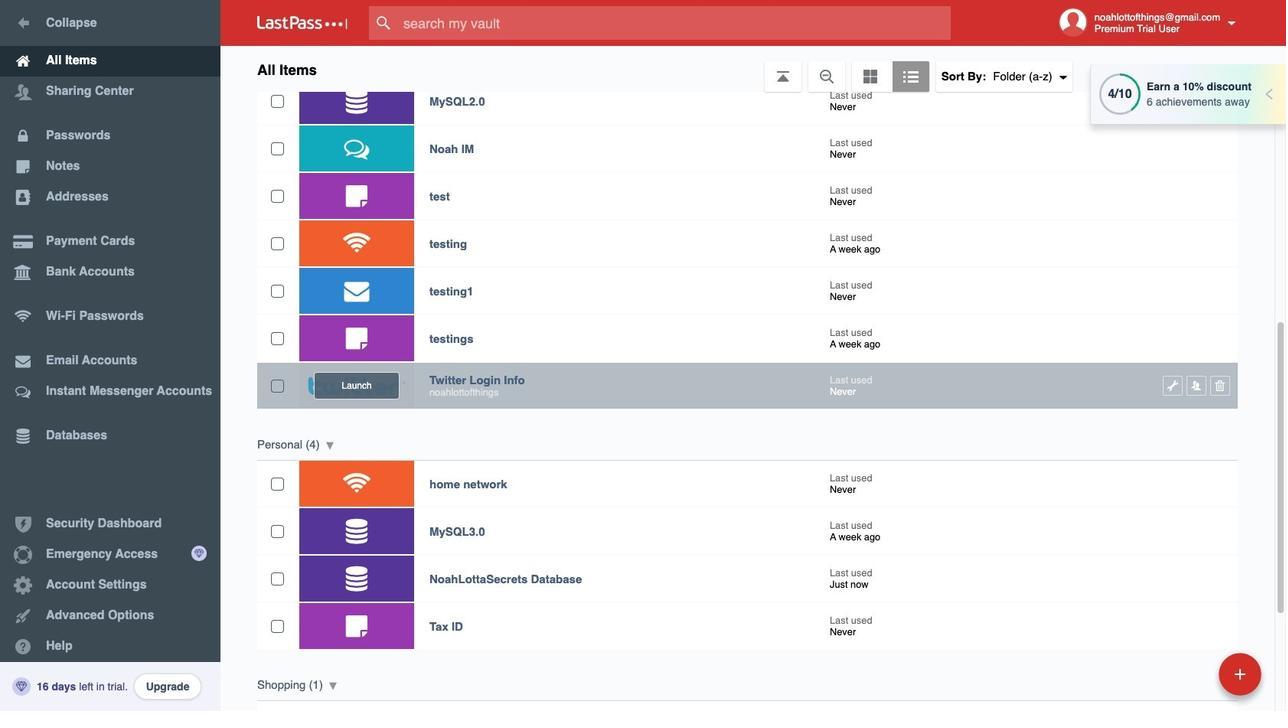 Task type: describe. For each thing, give the bounding box(es) containing it.
new item navigation
[[1114, 649, 1271, 711]]



Task type: locate. For each thing, give the bounding box(es) containing it.
new item element
[[1114, 652, 1267, 696]]

lastpass image
[[257, 16, 348, 30]]

main navigation navigation
[[0, 0, 221, 711]]

search my vault text field
[[369, 6, 981, 40]]

vault options navigation
[[221, 46, 1287, 92]]

Search search field
[[369, 6, 981, 40]]



Task type: vqa. For each thing, say whether or not it's contained in the screenshot.
the LastPass image
yes



